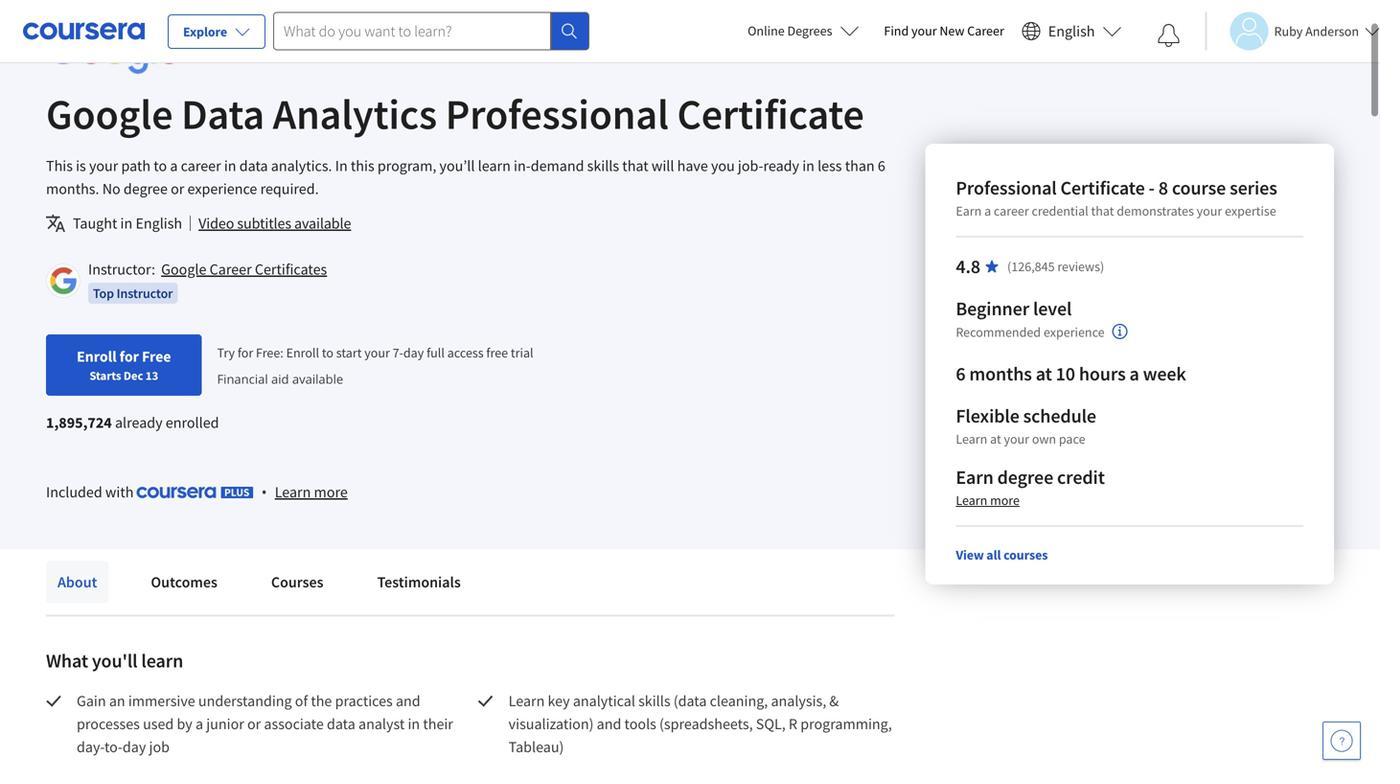 Task type: vqa. For each thing, say whether or not it's contained in the screenshot.
the topmost Spring
no



Task type: describe. For each thing, give the bounding box(es) containing it.
instructor:
[[88, 260, 155, 279]]

access
[[448, 344, 484, 361]]

0 horizontal spatial certificate
[[677, 87, 865, 140]]

you'll
[[92, 649, 138, 673]]

in inside gain an immersive understanding of the practices and processes used by a junior or associate data analyst in their day-to-day job
[[408, 715, 420, 734]]

job-
[[738, 156, 764, 175]]

0 horizontal spatial english
[[136, 214, 182, 233]]

learn key analytical skills (data cleaning, analysis, & visualization) and tools (spreadsheets, sql, r programming, tableau)
[[509, 692, 896, 757]]

testimonials
[[377, 573, 461, 592]]

learn more link for learn
[[275, 480, 348, 504]]

4.8
[[956, 255, 981, 279]]

free:
[[256, 344, 284, 361]]

available inside "button"
[[294, 214, 351, 233]]

have
[[678, 156, 708, 175]]

in right the taught
[[120, 214, 133, 233]]

free
[[487, 344, 508, 361]]

day inside gain an immersive understanding of the practices and processes used by a junior or associate data analyst in their day-to-day job
[[123, 738, 146, 757]]

will
[[652, 156, 675, 175]]

instructor: google career certificates top instructor
[[88, 260, 327, 302]]

tableau)
[[509, 738, 564, 757]]

pace
[[1059, 431, 1086, 448]]

professional certificate - 8 course series earn a career credential that demonstrates your expertise
[[956, 176, 1278, 220]]

flexible schedule learn at your own pace
[[956, 404, 1097, 448]]

certificate inside professional certificate - 8 course series earn a career credential that demonstrates your expertise
[[1061, 176, 1146, 200]]

and inside gain an immersive understanding of the practices and processes used by a junior or associate data analyst in their day-to-day job
[[396, 692, 421, 711]]

video subtitles available button
[[199, 212, 351, 235]]

you
[[711, 156, 735, 175]]

this
[[351, 156, 375, 175]]

enroll for free starts dec 13
[[77, 347, 171, 384]]

online
[[748, 22, 785, 39]]

find your new career
[[885, 22, 1005, 39]]

learn inside "learn key analytical skills (data cleaning, analysis, & visualization) and tools (spreadsheets, sql, r programming, tableau)"
[[509, 692, 545, 711]]

available inside try for free: enroll to start your 7-day full access free trial financial aid available
[[292, 370, 343, 388]]

an
[[109, 692, 125, 711]]

sql,
[[756, 715, 786, 734]]

find your new career link
[[875, 19, 1014, 43]]

your inside the this is your path to a career in data analytics. in this program, you'll learn in-demand skills that will have you job-ready in less than 6 months. no degree or experience required.
[[89, 156, 118, 175]]

google data analytics professional certificate
[[46, 87, 865, 140]]

1 vertical spatial learn
[[141, 649, 183, 673]]

beginner
[[956, 297, 1030, 321]]

new
[[940, 22, 965, 39]]

0 vertical spatial professional
[[446, 87, 669, 140]]

(data
[[674, 692, 707, 711]]

anderson
[[1306, 23, 1360, 40]]

full
[[427, 344, 445, 361]]

video subtitles available
[[199, 214, 351, 233]]

testimonials link
[[366, 561, 472, 604]]

cleaning,
[[710, 692, 768, 711]]

1 vertical spatial 6
[[956, 362, 966, 386]]

day-
[[77, 738, 104, 757]]

for for try
[[238, 344, 253, 361]]

skills inside "learn key analytical skills (data cleaning, analysis, & visualization) and tools (spreadsheets, sql, r programming, tableau)"
[[639, 692, 671, 711]]

subtitles
[[237, 214, 291, 233]]

your inside flexible schedule learn at your own pace
[[1004, 431, 1030, 448]]

free
[[142, 347, 171, 366]]

experience inside the this is your path to a career in data analytics. in this program, you'll learn in-demand skills that will have you job-ready in less than 6 months. no degree or experience required.
[[187, 179, 257, 198]]

english inside button
[[1049, 22, 1096, 41]]

earn inside professional certificate - 8 course series earn a career credential that demonstrates your expertise
[[956, 202, 982, 220]]

8
[[1159, 176, 1169, 200]]

a inside professional certificate - 8 course series earn a career credential that demonstrates your expertise
[[985, 202, 992, 220]]

job
[[149, 738, 170, 757]]

included with
[[46, 483, 137, 502]]

degree inside earn degree credit learn more
[[998, 466, 1054, 490]]

-
[[1149, 176, 1155, 200]]

• learn more
[[261, 482, 348, 502]]

course
[[1173, 176, 1227, 200]]

show notifications image
[[1158, 24, 1181, 47]]

understanding
[[198, 692, 292, 711]]

career inside the this is your path to a career in data analytics. in this program, you'll learn in-demand skills that will have you job-ready in less than 6 months. no degree or experience required.
[[181, 156, 221, 175]]

months.
[[46, 179, 99, 198]]

week
[[1144, 362, 1187, 386]]

that inside the this is your path to a career in data analytics. in this program, you'll learn in-demand skills that will have you job-ready in less than 6 months. no degree or experience required.
[[623, 156, 649, 175]]

more inside earn degree credit learn more
[[991, 492, 1020, 509]]

data
[[181, 87, 265, 140]]

view all courses
[[956, 547, 1048, 564]]

practices
[[335, 692, 393, 711]]

or inside gain an immersive understanding of the practices and processes used by a junior or associate data analyst in their day-to-day job
[[247, 715, 261, 734]]

ruby
[[1275, 23, 1303, 40]]

with
[[105, 483, 134, 502]]

than
[[845, 156, 875, 175]]

about link
[[46, 561, 109, 604]]

video
[[199, 214, 234, 233]]

a inside the this is your path to a career in data analytics. in this program, you'll learn in-demand skills that will have you job-ready in less than 6 months. no degree or experience required.
[[170, 156, 178, 175]]

financial
[[217, 370, 268, 388]]

learn more link for degree
[[956, 492, 1020, 509]]

hours
[[1080, 362, 1126, 386]]

1,895,724
[[46, 413, 112, 432]]

1 vertical spatial experience
[[1044, 324, 1105, 341]]

this is your path to a career in data analytics. in this program, you'll learn in-demand skills that will have you job-ready in less than 6 months. no degree or experience required.
[[46, 156, 886, 198]]

help center image
[[1331, 730, 1354, 753]]

google career certificates link
[[161, 260, 327, 279]]

program,
[[378, 156, 437, 175]]

learn inside the this is your path to a career in data analytics. in this program, you'll learn in-demand skills that will have you job-ready in less than 6 months. no degree or experience required.
[[478, 156, 511, 175]]

analyst
[[359, 715, 405, 734]]

try for free: enroll to start your 7-day full access free trial financial aid available
[[217, 344, 534, 388]]

reviews)
[[1058, 258, 1105, 275]]

flexible
[[956, 404, 1020, 428]]

courses
[[271, 573, 324, 592]]

skills inside the this is your path to a career in data analytics. in this program, you'll learn in-demand skills that will have you job-ready in less than 6 months. no degree or experience required.
[[587, 156, 620, 175]]

what you'll learn
[[46, 649, 183, 673]]

information about difficulty level pre-requisites. image
[[1113, 324, 1128, 339]]

months
[[970, 362, 1033, 386]]

processes
[[77, 715, 140, 734]]

analytical
[[573, 692, 636, 711]]

(126,845
[[1008, 258, 1055, 275]]

1,895,724 already enrolled
[[46, 413, 219, 432]]

r
[[789, 715, 798, 734]]

enrolled
[[166, 413, 219, 432]]

that inside professional certificate - 8 course series earn a career credential that demonstrates your expertise
[[1092, 202, 1115, 220]]

google career certificates image
[[49, 267, 78, 295]]

in down data
[[224, 156, 236, 175]]



Task type: locate. For each thing, give the bounding box(es) containing it.
a inside gain an immersive understanding of the practices and processes used by a junior or associate data analyst in their day-to-day job
[[196, 715, 203, 734]]

their
[[423, 715, 453, 734]]

6 left months
[[956, 362, 966, 386]]

or down "understanding"
[[247, 715, 261, 734]]

demonstrates
[[1117, 202, 1195, 220]]

path
[[121, 156, 151, 175]]

data inside the this is your path to a career in data analytics. in this program, you'll learn in-demand skills that will have you job-ready in less than 6 months. no degree or experience required.
[[239, 156, 268, 175]]

enroll right free:
[[286, 344, 319, 361]]

by
[[177, 715, 193, 734]]

0 vertical spatial 6
[[878, 156, 886, 175]]

learn up the immersive
[[141, 649, 183, 673]]

1 horizontal spatial career
[[968, 22, 1005, 39]]

1 horizontal spatial degree
[[998, 466, 1054, 490]]

is
[[76, 156, 86, 175]]

career right new
[[968, 22, 1005, 39]]

1 horizontal spatial day
[[404, 344, 424, 361]]

your right is
[[89, 156, 118, 175]]

6 months at 10 hours a week
[[956, 362, 1187, 386]]

gain an immersive understanding of the practices and processes used by a junior or associate data analyst in their day-to-day job
[[77, 692, 457, 757]]

your right the find
[[912, 22, 937, 39]]

explore
[[183, 23, 227, 40]]

google
[[46, 87, 173, 140], [161, 260, 207, 279]]

learn inside flexible schedule learn at your own pace
[[956, 431, 988, 448]]

1 vertical spatial professional
[[956, 176, 1057, 200]]

financial aid available button
[[217, 370, 343, 388]]

1 vertical spatial and
[[597, 715, 622, 734]]

earn down 'flexible'
[[956, 466, 994, 490]]

0 horizontal spatial that
[[623, 156, 649, 175]]

0 vertical spatial certificate
[[677, 87, 865, 140]]

to
[[154, 156, 167, 175], [322, 344, 334, 361]]

recommended
[[956, 324, 1041, 341]]

learn down 'flexible'
[[956, 431, 988, 448]]

0 horizontal spatial enroll
[[77, 347, 117, 366]]

associate
[[264, 715, 324, 734]]

1 horizontal spatial learn more link
[[956, 492, 1020, 509]]

your left own at bottom right
[[1004, 431, 1030, 448]]

0 horizontal spatial skills
[[587, 156, 620, 175]]

0 horizontal spatial to
[[154, 156, 167, 175]]

your left 7-
[[365, 344, 390, 361]]

your down course at the right
[[1197, 202, 1223, 220]]

professional up demand
[[446, 87, 669, 140]]

0 vertical spatial earn
[[956, 202, 982, 220]]

coursera image
[[23, 16, 145, 46]]

1 vertical spatial degree
[[998, 466, 1054, 490]]

0 horizontal spatial and
[[396, 692, 421, 711]]

1 earn from the top
[[956, 202, 982, 220]]

in left 'less'
[[803, 156, 815, 175]]

and down analytical
[[597, 715, 622, 734]]

0 vertical spatial experience
[[187, 179, 257, 198]]

0 horizontal spatial learn
[[141, 649, 183, 673]]

certificate up ready
[[677, 87, 865, 140]]

ruby anderson
[[1275, 23, 1360, 40]]

0 horizontal spatial experience
[[187, 179, 257, 198]]

0 horizontal spatial for
[[120, 347, 139, 366]]

professional
[[446, 87, 669, 140], [956, 176, 1057, 200]]

1 vertical spatial certificate
[[1061, 176, 1146, 200]]

career down data
[[181, 156, 221, 175]]

series
[[1230, 176, 1278, 200]]

0 horizontal spatial career
[[210, 260, 252, 279]]

degree down own at bottom right
[[998, 466, 1054, 490]]

used
[[143, 715, 174, 734]]

explore button
[[168, 14, 266, 49]]

to left start
[[322, 344, 334, 361]]

career inside the instructor: google career certificates top instructor
[[210, 260, 252, 279]]

1 horizontal spatial certificate
[[1061, 176, 1146, 200]]

and inside "learn key analytical skills (data cleaning, analysis, & visualization) and tools (spreadsheets, sql, r programming, tableau)"
[[597, 715, 622, 734]]

coursera plus image
[[137, 487, 254, 498]]

that left will
[[623, 156, 649, 175]]

0 vertical spatial english
[[1049, 22, 1096, 41]]

about
[[58, 573, 97, 592]]

google up path
[[46, 87, 173, 140]]

and up analyst
[[396, 692, 421, 711]]

a right by
[[196, 715, 203, 734]]

1 horizontal spatial english
[[1049, 22, 1096, 41]]

enroll inside try for free: enroll to start your 7-day full access free trial financial aid available
[[286, 344, 319, 361]]

demand
[[531, 156, 584, 175]]

programming,
[[801, 715, 892, 734]]

or
[[171, 179, 184, 198], [247, 715, 261, 734]]

experience down level on the right top
[[1044, 324, 1105, 341]]

6 right than on the top right
[[878, 156, 886, 175]]

degree inside the this is your path to a career in data analytics. in this program, you'll learn in-demand skills that will have you job-ready in less than 6 months. no degree or experience required.
[[124, 179, 168, 198]]

certificates
[[255, 260, 327, 279]]

data
[[239, 156, 268, 175], [327, 715, 356, 734]]

or inside the this is your path to a career in data analytics. in this program, you'll learn in-demand skills that will have you job-ready in less than 6 months. no degree or experience required.
[[171, 179, 184, 198]]

0 vertical spatial to
[[154, 156, 167, 175]]

career inside professional certificate - 8 course series earn a career credential that demonstrates your expertise
[[994, 202, 1030, 220]]

0 horizontal spatial day
[[123, 738, 146, 757]]

for inside try for free: enroll to start your 7-day full access free trial financial aid available
[[238, 344, 253, 361]]

more right •
[[314, 483, 348, 502]]

in-
[[514, 156, 531, 175]]

more up 'view all courses' on the right
[[991, 492, 1020, 509]]

learn inside earn degree credit learn more
[[956, 492, 988, 509]]

1 vertical spatial skills
[[639, 692, 671, 711]]

1 horizontal spatial enroll
[[286, 344, 319, 361]]

credit
[[1058, 466, 1105, 490]]

learn more link right •
[[275, 480, 348, 504]]

1 vertical spatial english
[[136, 214, 182, 233]]

level
[[1034, 297, 1072, 321]]

tools
[[625, 715, 657, 734]]

for inside enroll for free starts dec 13
[[120, 347, 139, 366]]

data down the
[[327, 715, 356, 734]]

1 vertical spatial career
[[994, 202, 1030, 220]]

online degrees button
[[733, 10, 875, 52]]

1 vertical spatial day
[[123, 738, 146, 757]]

learn left key
[[509, 692, 545, 711]]

1 horizontal spatial skills
[[639, 692, 671, 711]]

or up taught in english on the left of the page
[[171, 179, 184, 198]]

1 horizontal spatial career
[[994, 202, 1030, 220]]

1 horizontal spatial at
[[1036, 362, 1053, 386]]

1 horizontal spatial or
[[247, 715, 261, 734]]

certificate
[[677, 87, 865, 140], [1061, 176, 1146, 200]]

dec
[[124, 368, 143, 384]]

6 inside the this is your path to a career in data analytics. in this program, you'll learn in-demand skills that will have you job-ready in less than 6 months. no degree or experience required.
[[878, 156, 886, 175]]

1 horizontal spatial that
[[1092, 202, 1115, 220]]

1 vertical spatial at
[[991, 431, 1002, 448]]

professional inside professional certificate - 8 course series earn a career credential that demonstrates your expertise
[[956, 176, 1057, 200]]

1 horizontal spatial more
[[991, 492, 1020, 509]]

skills up tools
[[639, 692, 671, 711]]

1 horizontal spatial experience
[[1044, 324, 1105, 341]]

0 vertical spatial career
[[968, 22, 1005, 39]]

recommended experience
[[956, 324, 1105, 341]]

0 vertical spatial that
[[623, 156, 649, 175]]

you'll
[[440, 156, 475, 175]]

to-
[[104, 738, 123, 757]]

ready
[[764, 156, 800, 175]]

courses
[[1004, 547, 1048, 564]]

to for enroll
[[322, 344, 334, 361]]

0 horizontal spatial at
[[991, 431, 1002, 448]]

earn
[[956, 202, 982, 220], [956, 466, 994, 490]]

(spreadsheets,
[[660, 715, 753, 734]]

•
[[261, 482, 267, 502]]

(126,845 reviews)
[[1008, 258, 1105, 275]]

certificate up credential
[[1061, 176, 1146, 200]]

0 vertical spatial day
[[404, 344, 424, 361]]

learn inside • learn more
[[275, 483, 311, 502]]

0 vertical spatial google
[[46, 87, 173, 140]]

your inside try for free: enroll to start your 7-day full access free trial financial aid available
[[365, 344, 390, 361]]

1 horizontal spatial professional
[[956, 176, 1057, 200]]

more inside • learn more
[[314, 483, 348, 502]]

to for path
[[154, 156, 167, 175]]

0 vertical spatial data
[[239, 156, 268, 175]]

online degrees
[[748, 22, 833, 39]]

enroll inside enroll for free starts dec 13
[[77, 347, 117, 366]]

13
[[146, 368, 158, 384]]

1 vertical spatial career
[[210, 260, 252, 279]]

career down video
[[210, 260, 252, 279]]

1 horizontal spatial learn
[[478, 156, 511, 175]]

7-
[[393, 344, 404, 361]]

degree down path
[[124, 179, 168, 198]]

a right path
[[170, 156, 178, 175]]

0 horizontal spatial or
[[171, 179, 184, 198]]

the
[[311, 692, 332, 711]]

0 horizontal spatial learn more link
[[275, 480, 348, 504]]

1 vertical spatial or
[[247, 715, 261, 734]]

analysis,
[[771, 692, 827, 711]]

taught in english
[[73, 214, 182, 233]]

None search field
[[273, 12, 590, 50]]

aid
[[271, 370, 289, 388]]

0 vertical spatial learn
[[478, 156, 511, 175]]

available down the required.
[[294, 214, 351, 233]]

your inside professional certificate - 8 course series earn a career credential that demonstrates your expertise
[[1197, 202, 1223, 220]]

1 horizontal spatial and
[[597, 715, 622, 734]]

to inside the this is your path to a career in data analytics. in this program, you'll learn in-demand skills that will have you job-ready in less than 6 months. no degree or experience required.
[[154, 156, 167, 175]]

in left their
[[408, 715, 420, 734]]

top
[[93, 285, 114, 302]]

1 horizontal spatial 6
[[956, 362, 966, 386]]

learn up view
[[956, 492, 988, 509]]

data up the required.
[[239, 156, 268, 175]]

professional up credential
[[956, 176, 1057, 200]]

day left full
[[404, 344, 424, 361]]

0 vertical spatial career
[[181, 156, 221, 175]]

1 horizontal spatial to
[[322, 344, 334, 361]]

in
[[224, 156, 236, 175], [803, 156, 815, 175], [120, 214, 133, 233], [408, 715, 420, 734]]

career
[[968, 22, 1005, 39], [210, 260, 252, 279]]

key
[[548, 692, 570, 711]]

at inside flexible schedule learn at your own pace
[[991, 431, 1002, 448]]

0 vertical spatial or
[[171, 179, 184, 198]]

google up instructor
[[161, 260, 207, 279]]

google image
[[46, 31, 178, 74]]

available
[[294, 214, 351, 233], [292, 370, 343, 388]]

trial
[[511, 344, 534, 361]]

a left week
[[1130, 362, 1140, 386]]

outcomes link
[[139, 561, 229, 604]]

learn right •
[[275, 483, 311, 502]]

that right credential
[[1092, 202, 1115, 220]]

for right 'try'
[[238, 344, 253, 361]]

all
[[987, 547, 1001, 564]]

0 horizontal spatial career
[[181, 156, 221, 175]]

expertise
[[1225, 202, 1277, 220]]

1 vertical spatial that
[[1092, 202, 1115, 220]]

What do you want to learn? text field
[[273, 12, 551, 50]]

earn up 4.8
[[956, 202, 982, 220]]

courses link
[[260, 561, 335, 604]]

0 horizontal spatial professional
[[446, 87, 669, 140]]

to inside try for free: enroll to start your 7-day full access free trial financial aid available
[[322, 344, 334, 361]]

this
[[46, 156, 73, 175]]

earn inside earn degree credit learn more
[[956, 466, 994, 490]]

beginner level
[[956, 297, 1072, 321]]

1 horizontal spatial for
[[238, 344, 253, 361]]

10
[[1056, 362, 1076, 386]]

a left credential
[[985, 202, 992, 220]]

0 horizontal spatial more
[[314, 483, 348, 502]]

in
[[335, 156, 348, 175]]

starts
[[90, 368, 121, 384]]

1 horizontal spatial data
[[327, 715, 356, 734]]

degrees
[[788, 22, 833, 39]]

view
[[956, 547, 984, 564]]

instructor
[[117, 285, 173, 302]]

0 horizontal spatial degree
[[124, 179, 168, 198]]

1 vertical spatial data
[[327, 715, 356, 734]]

required.
[[260, 179, 319, 198]]

career left credential
[[994, 202, 1030, 220]]

at left 10 at the top right of page
[[1036, 362, 1053, 386]]

for for enroll
[[120, 347, 139, 366]]

0 vertical spatial skills
[[587, 156, 620, 175]]

day left job
[[123, 738, 146, 757]]

view all courses link
[[956, 547, 1048, 564]]

0 horizontal spatial 6
[[878, 156, 886, 175]]

a
[[170, 156, 178, 175], [985, 202, 992, 220], [1130, 362, 1140, 386], [196, 715, 203, 734]]

of
[[295, 692, 308, 711]]

for up the dec
[[120, 347, 139, 366]]

learn left in-
[[478, 156, 511, 175]]

learn more link up all
[[956, 492, 1020, 509]]

own
[[1033, 431, 1057, 448]]

2 earn from the top
[[956, 466, 994, 490]]

0 vertical spatial and
[[396, 692, 421, 711]]

1 vertical spatial to
[[322, 344, 334, 361]]

at down 'flexible'
[[991, 431, 1002, 448]]

to right path
[[154, 156, 167, 175]]

enroll up starts at the left top
[[77, 347, 117, 366]]

day inside try for free: enroll to start your 7-day full access free trial financial aid available
[[404, 344, 424, 361]]

0 vertical spatial at
[[1036, 362, 1053, 386]]

included
[[46, 483, 102, 502]]

google inside the instructor: google career certificates top instructor
[[161, 260, 207, 279]]

schedule
[[1024, 404, 1097, 428]]

1 vertical spatial google
[[161, 260, 207, 279]]

data inside gain an immersive understanding of the practices and processes used by a junior or associate data analyst in their day-to-day job
[[327, 715, 356, 734]]

that
[[623, 156, 649, 175], [1092, 202, 1115, 220]]

less
[[818, 156, 842, 175]]

0 horizontal spatial data
[[239, 156, 268, 175]]

available right aid on the top of page
[[292, 370, 343, 388]]

start
[[336, 344, 362, 361]]

1 vertical spatial earn
[[956, 466, 994, 490]]

0 vertical spatial available
[[294, 214, 351, 233]]

experience up video
[[187, 179, 257, 198]]

visualization)
[[509, 715, 594, 734]]

1 vertical spatial available
[[292, 370, 343, 388]]

0 vertical spatial degree
[[124, 179, 168, 198]]

skills right demand
[[587, 156, 620, 175]]



